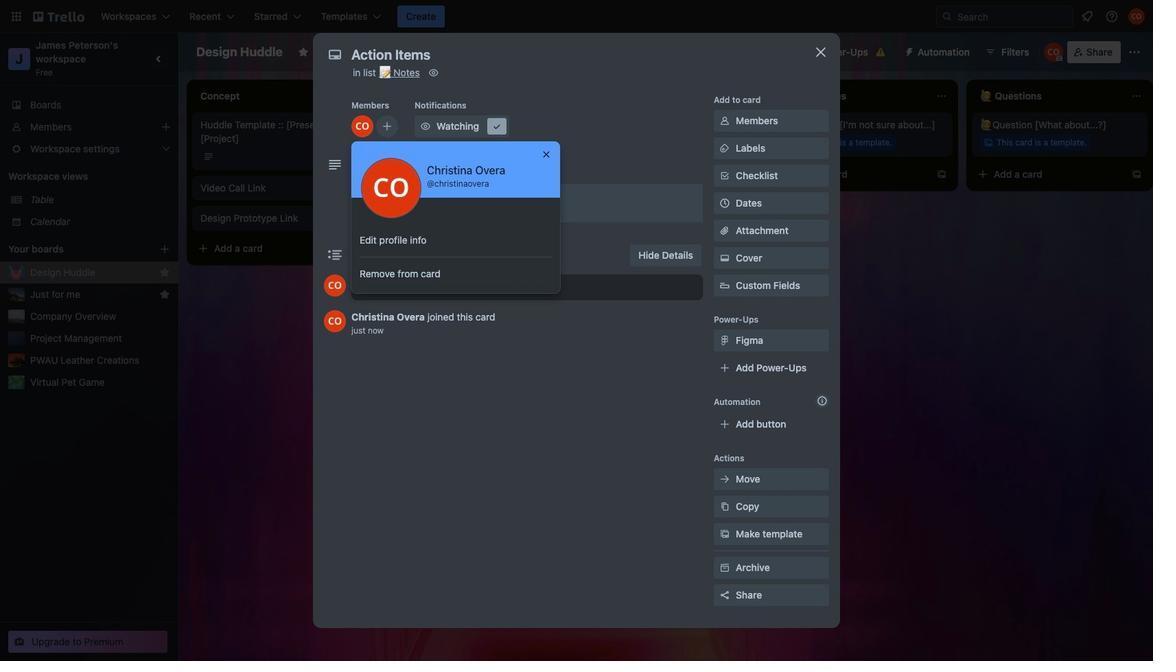 Task type: vqa. For each thing, say whether or not it's contained in the screenshot.
the from in Workspace Table view The Workspace Table view is an easy-to-use feature to see cards from multiple boards across your Workspace in a spreadsheet format. Simply select the boards you would like to add and the Trello cards will automatically populate. Cards in the Workspace Table can then be filtered and sorted by lists, labels, members, and due dates. Make adjustments to any cell in the table by clicking on it.
no



Task type: describe. For each thing, give the bounding box(es) containing it.
star or unstar board image
[[298, 47, 309, 58]]

1 horizontal spatial christina overa (christinaovera) image
[[351, 115, 373, 137]]

your boards with 6 items element
[[8, 241, 139, 257]]

2 sm image from the top
[[718, 141, 732, 155]]

1 starred icon image from the top
[[159, 267, 170, 278]]

2 vertical spatial christina overa (christinaovera) image
[[324, 310, 346, 332]]

primary element
[[0, 0, 1153, 33]]

search image
[[942, 11, 953, 22]]

5 sm image from the top
[[718, 561, 732, 575]]

add members to card image
[[382, 119, 393, 133]]

3 sm image from the top
[[718, 251, 732, 265]]



Task type: locate. For each thing, give the bounding box(es) containing it.
0 horizontal spatial christina overa (christinaovera) image
[[324, 310, 346, 332]]

close image
[[541, 149, 552, 160]]

2 horizontal spatial christina overa (christinaovera) image
[[541, 220, 557, 236]]

1 vertical spatial christina overa (christinaovera) image
[[541, 220, 557, 236]]

0 vertical spatial christina overa (christinaovera) image
[[351, 115, 373, 137]]

Board name text field
[[189, 41, 290, 63]]

sm image
[[899, 41, 918, 60], [427, 66, 440, 80], [419, 119, 432, 133], [490, 119, 504, 133], [718, 334, 732, 347], [718, 500, 732, 513], [718, 527, 732, 541]]

1 sm image from the top
[[718, 114, 732, 128]]

0 notifications image
[[1079, 8, 1096, 25]]

None text field
[[345, 43, 798, 67]]

1 vertical spatial starred icon image
[[159, 289, 170, 300]]

0 horizontal spatial create from template… image
[[741, 169, 752, 180]]

create from template… image
[[1131, 169, 1142, 180], [351, 243, 362, 254]]

4 sm image from the top
[[718, 472, 732, 486]]

0 vertical spatial starred icon image
[[159, 267, 170, 278]]

show menu image
[[1128, 45, 1142, 59]]

add board image
[[159, 244, 170, 255]]

starred icon image
[[159, 267, 170, 278], [159, 289, 170, 300]]

2 starred icon image from the top
[[159, 289, 170, 300]]

1 create from template… image from the left
[[741, 169, 752, 180]]

Write a comment text field
[[351, 275, 703, 299]]

christina overa (christinaovera) image
[[1128, 8, 1145, 25], [1044, 43, 1063, 62], [361, 158, 421, 218], [324, 275, 346, 297]]

close dialog image
[[813, 44, 829, 60]]

create from template… image
[[741, 169, 752, 180], [936, 169, 947, 180]]

1 horizontal spatial create from template… image
[[1131, 169, 1142, 180]]

0 horizontal spatial create from template… image
[[351, 243, 362, 254]]

sm image
[[718, 114, 732, 128], [718, 141, 732, 155], [718, 251, 732, 265], [718, 472, 732, 486], [718, 561, 732, 575]]

0 vertical spatial create from template… image
[[1131, 169, 1142, 180]]

open information menu image
[[1105, 10, 1119, 23]]

christina overa (christinaovera) image
[[351, 115, 373, 137], [541, 220, 557, 236], [324, 310, 346, 332]]

1 horizontal spatial create from template… image
[[936, 169, 947, 180]]

Search field
[[953, 7, 1073, 26]]

2 create from template… image from the left
[[936, 169, 947, 180]]

1 vertical spatial create from template… image
[[351, 243, 362, 254]]



